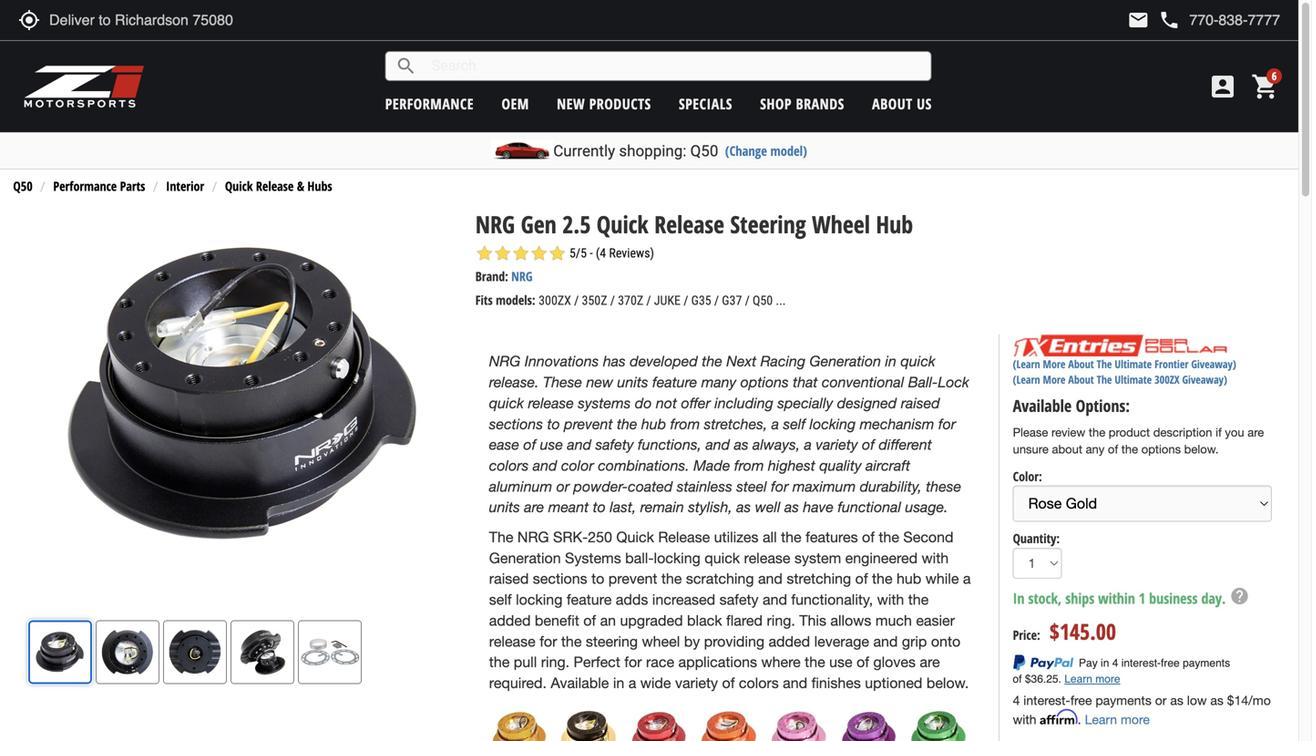 Task type: describe. For each thing, give the bounding box(es) containing it.
the left pull
[[489, 654, 510, 671]]

srk-
[[553, 529, 588, 546]]

stainless
[[677, 478, 733, 495]]

steering
[[586, 633, 638, 650]]

account_box link
[[1204, 72, 1243, 101]]

mail phone
[[1128, 9, 1181, 31]]

raised inside nrg innovations has developed the next racing generation in quick release. these new units feature many options that conventional ball-lock quick release systems do not offer including specially designed raised sections to prevent the hub from stretches, a self locking mechanism for ease of use and safety functions, and as always, a variety of different colors and color combinations. made from highest quality aircraft aluminum or powder-coated stainless steel for maximum durability, these units are meant to last, remain stylish, as well as have functional usage.
[[901, 394, 941, 412]]

shopping:
[[619, 142, 687, 160]]

$145.00
[[1050, 617, 1117, 646]]

day.
[[1202, 588, 1226, 608]]

of right the ease
[[524, 436, 536, 453]]

the down product
[[1122, 442, 1139, 456]]

currently shopping: q50 (change model)
[[554, 142, 808, 160]]

benefit
[[535, 612, 580, 629]]

generation inside nrg innovations has developed the next racing generation in quick release. these new units feature many options that conventional ball-lock quick release systems do not offer including specially designed raised sections to prevent the hub from stretches, a self locking mechanism for ease of use and safety functions, and as always, a variety of different colors and color combinations. made from highest quality aircraft aluminum or powder-coated stainless steel for maximum durability, these units are meant to last, remain stylish, as well as have functional usage.
[[810, 353, 882, 370]]

0 horizontal spatial quick
[[489, 394, 524, 412]]

the up the finishes
[[805, 654, 826, 671]]

1
[[1139, 588, 1146, 608]]

the up engineered
[[879, 529, 900, 546]]

functionality,
[[792, 591, 874, 608]]

durability,
[[860, 478, 922, 495]]

the down benefit
[[561, 633, 582, 650]]

1 vertical spatial ring.
[[541, 654, 570, 671]]

6 / from the left
[[745, 293, 750, 308]]

options:
[[1076, 395, 1131, 417]]

gloves
[[874, 654, 916, 671]]

as down stretches,
[[734, 436, 749, 453]]

systems
[[565, 550, 621, 566]]

price:
[[1013, 626, 1041, 644]]

1 vertical spatial locking
[[654, 550, 701, 566]]

the down engineered
[[872, 570, 893, 587]]

these
[[543, 373, 583, 391]]

these
[[926, 478, 962, 495]]

for down lock
[[939, 415, 956, 432]]

by
[[684, 633, 700, 650]]

1 ultimate from the top
[[1115, 357, 1152, 372]]

shop brands link
[[760, 94, 845, 113]]

do
[[635, 394, 652, 412]]

raised inside the nrg srk-250 quick release utilizes all the features of the second generation systems ball-locking quick release system engineered with raised sections to prevent the scratching and stretching of the hub while a self locking feature adds increased safety and functionality, with the added benefit of an upgraded black flared ring. this allows much easier release for the steering wheel by providing added leverage and grip onto the pull ring. perfect for race applications where the use of gloves are required. available in a wide variety of colors and finishes uptioned below.
[[489, 570, 529, 587]]

1 vertical spatial or
[[1156, 693, 1167, 708]]

a right while
[[963, 570, 971, 587]]

wheel
[[642, 633, 680, 650]]

0 vertical spatial new
[[557, 94, 585, 113]]

quick inside the nrg gen 2.5 quick release steering wheel hub star star star star star 5/5 - (4 reviews) brand: nrg fits models: 300zx / 350z / 370z / juke / g35 / g37 / q50 ...
[[597, 208, 649, 240]]

the up any
[[1089, 425, 1106, 440]]

variety inside nrg innovations has developed the next racing generation in quick release. these new units feature many options that conventional ball-lock quick release systems do not offer including specially designed raised sections to prevent the hub from stretches, a self locking mechanism for ease of use and safety functions, and as always, a variety of different colors and color combinations. made from highest quality aircraft aluminum or powder-coated stainless steel for maximum durability, these units are meant to last, remain stylish, as well as have functional usage.
[[816, 436, 858, 453]]

$14
[[1228, 693, 1249, 708]]

specially
[[778, 394, 834, 412]]

are inside (learn more about the ultimate frontier giveaway) (learn more about the ultimate 300zx giveaway) available options: please review the product description if you are unsure about any of the options below.
[[1248, 425, 1265, 440]]

ball-
[[909, 373, 938, 391]]

2 ultimate from the top
[[1115, 372, 1152, 387]]

applications
[[679, 654, 758, 671]]

maximum
[[793, 478, 856, 495]]

0 vertical spatial q50
[[691, 142, 719, 160]]

where
[[762, 654, 801, 671]]

parts
[[120, 177, 145, 195]]

specials
[[679, 94, 733, 113]]

1 vertical spatial giveaway)
[[1183, 372, 1228, 387]]

systems
[[578, 394, 631, 412]]

not
[[656, 394, 677, 412]]

nrg inside nrg innovations has developed the next racing generation in quick release. these new units feature many options that conventional ball-lock quick release systems do not offer including specially designed raised sections to prevent the hub from stretches, a self locking mechanism for ease of use and safety functions, and as always, a variety of different colors and color combinations. made from highest quality aircraft aluminum or powder-coated stainless steel for maximum durability, these units are meant to last, remain stylish, as well as have functional usage.
[[489, 353, 521, 370]]

/mo with
[[1013, 693, 1272, 727]]

price: $145.00
[[1013, 617, 1117, 646]]

5 star from the left
[[549, 244, 567, 263]]

use inside nrg innovations has developed the next racing generation in quick release. these new units feature many options that conventional ball-lock quick release systems do not offer including specially designed raised sections to prevent the hub from stretches, a self locking mechanism for ease of use and safety functions, and as always, a variety of different colors and color combinations. made from highest quality aircraft aluminum or powder-coated stainless steel for maximum durability, these units are meant to last, remain stylish, as well as have functional usage.
[[540, 436, 563, 453]]

my_location
[[18, 9, 40, 31]]

0 vertical spatial units
[[618, 373, 649, 391]]

0 horizontal spatial q50
[[13, 177, 33, 195]]

(change
[[726, 142, 768, 160]]

providing
[[704, 633, 765, 650]]

2.5
[[563, 208, 591, 240]]

next
[[727, 353, 757, 370]]

a up 'highest'
[[805, 436, 812, 453]]

and up flared
[[763, 591, 788, 608]]

quick inside the nrg srk-250 quick release utilizes all the features of the second generation systems ball-locking quick release system engineered with raised sections to prevent the scratching and stretching of the hub while a self locking feature adds increased safety and functionality, with the added benefit of an upgraded black flared ring. this allows much easier release for the steering wheel by providing added leverage and grip onto the pull ring. perfect for race applications where the use of gloves are required. available in a wide variety of colors and finishes uptioned below.
[[705, 550, 740, 566]]

mail link
[[1128, 9, 1150, 31]]

3 / from the left
[[647, 293, 651, 308]]

release inside nrg innovations has developed the next racing generation in quick release. these new units feature many options that conventional ball-lock quick release systems do not offer including specially designed raised sections to prevent the hub from stretches, a self locking mechanism for ease of use and safety functions, and as always, a variety of different colors and color combinations. made from highest quality aircraft aluminum or powder-coated stainless steel for maximum durability, these units are meant to last, remain stylish, as well as have functional usage.
[[528, 394, 574, 412]]

use inside the nrg srk-250 quick release utilizes all the features of the second generation systems ball-locking quick release system engineered with raised sections to prevent the scratching and stretching of the hub while a self locking feature adds increased safety and functionality, with the added benefit of an upgraded black flared ring. this allows much easier release for the steering wheel by providing added leverage and grip onto the pull ring. perfect for race applications where the use of gloves are required. available in a wide variety of colors and finishes uptioned below.
[[830, 654, 853, 671]]

4 interest-free payments or as low as $14
[[1013, 693, 1249, 708]]

new inside nrg innovations has developed the next racing generation in quick release. these new units feature many options that conventional ball-lock quick release systems do not offer including specially designed raised sections to prevent the hub from stretches, a self locking mechanism for ease of use and safety functions, and as always, a variety of different colors and color combinations. made from highest quality aircraft aluminum or powder-coated stainless steel for maximum durability, these units are meant to last, remain stylish, as well as have functional usage.
[[587, 373, 614, 391]]

easier
[[916, 612, 955, 629]]

stylish,
[[688, 498, 733, 516]]

while
[[926, 570, 959, 587]]

below. inside (learn more about the ultimate frontier giveaway) (learn more about the ultimate 300zx giveaway) available options: please review the product description if you are unsure about any of the options below.
[[1185, 442, 1219, 456]]

sections inside nrg innovations has developed the next racing generation in quick release. these new units feature many options that conventional ball-lock quick release systems do not offer including specially designed raised sections to prevent the hub from stretches, a self locking mechanism for ease of use and safety functions, and as always, a variety of different colors and color combinations. made from highest quality aircraft aluminum or powder-coated stainless steel for maximum durability, these units are meant to last, remain stylish, as well as have functional usage.
[[489, 415, 543, 432]]

the up increased
[[662, 570, 682, 587]]

locking inside nrg innovations has developed the next racing generation in quick release. these new units feature many options that conventional ball-lock quick release systems do not offer including specially designed raised sections to prevent the hub from stretches, a self locking mechanism for ease of use and safety functions, and as always, a variety of different colors and color combinations. made from highest quality aircraft aluminum or powder-coated stainless steel for maximum durability, these units are meant to last, remain stylish, as well as have functional usage.
[[810, 415, 856, 432]]

feature inside nrg innovations has developed the next racing generation in quick release. these new units feature many options that conventional ball-lock quick release systems do not offer including specially designed raised sections to prevent the hub from stretches, a self locking mechanism for ease of use and safety functions, and as always, a variety of different colors and color combinations. made from highest quality aircraft aluminum or powder-coated stainless steel for maximum durability, these units are meant to last, remain stylish, as well as have functional usage.
[[653, 373, 698, 391]]

scratching
[[686, 570, 754, 587]]

q50 inside the nrg gen 2.5 quick release steering wheel hub star star star star star 5/5 - (4 reviews) brand: nrg fits models: 300zx / 350z / 370z / juke / g35 / g37 / q50 ...
[[753, 293, 773, 308]]

q50 link
[[13, 177, 33, 195]]

of up aircraft on the bottom right of the page
[[862, 436, 875, 453]]

and up aluminum
[[533, 457, 557, 474]]

250
[[588, 529, 613, 546]]

quick release & hubs
[[225, 177, 332, 195]]

available inside (learn more about the ultimate frontier giveaway) (learn more about the ultimate 300zx giveaway) available options: please review the product description if you are unsure about any of the options below.
[[1013, 395, 1072, 417]]

black
[[687, 612, 723, 629]]

300zx inside (learn more about the ultimate frontier giveaway) (learn more about the ultimate 300zx giveaway) available options: please review the product description if you are unsure about any of the options below.
[[1155, 372, 1180, 387]]

0 vertical spatial quick
[[225, 177, 253, 195]]

aircraft
[[866, 457, 911, 474]]

available inside the nrg srk-250 quick release utilizes all the features of the second generation systems ball-locking quick release system engineered with raised sections to prevent the scratching and stretching of the hub while a self locking feature adds increased safety and functionality, with the added benefit of an upgraded black flared ring. this allows much easier release for the steering wheel by providing added leverage and grip onto the pull ring. perfect for race applications where the use of gloves are required. available in a wide variety of colors and finishes uptioned below.
[[551, 675, 609, 691]]

interior
[[166, 177, 204, 195]]

much
[[876, 612, 912, 629]]

combinations.
[[598, 457, 690, 474]]

nrg inside the nrg srk-250 quick release utilizes all the features of the second generation systems ball-locking quick release system engineered with raised sections to prevent the scratching and stretching of the hub while a self locking feature adds increased safety and functionality, with the added benefit of an upgraded black flared ring. this allows much easier release for the steering wheel by providing added leverage and grip onto the pull ring. perfect for race applications where the use of gloves are required. available in a wide variety of colors and finishes uptioned below.
[[518, 529, 549, 546]]

the up easier
[[909, 591, 929, 608]]

about
[[1052, 442, 1083, 456]]

options inside nrg innovations has developed the next racing generation in quick release. these new units feature many options that conventional ball-lock quick release systems do not offer including specially designed raised sections to prevent the hub from stretches, a self locking mechanism for ease of use and safety functions, and as always, a variety of different colors and color combinations. made from highest quality aircraft aluminum or powder-coated stainless steel for maximum durability, these units are meant to last, remain stylish, as well as have functional usage.
[[741, 373, 789, 391]]

.
[[1078, 712, 1082, 727]]

low
[[1188, 693, 1207, 708]]

safety inside nrg innovations has developed the next racing generation in quick release. these new units feature many options that conventional ball-lock quick release systems do not offer including specially designed raised sections to prevent the hub from stretches, a self locking mechanism for ease of use and safety functions, and as always, a variety of different colors and color combinations. made from highest quality aircraft aluminum or powder-coated stainless steel for maximum durability, these units are meant to last, remain stylish, as well as have functional usage.
[[596, 436, 634, 453]]

in
[[1013, 588, 1025, 608]]

release inside the nrg srk-250 quick release utilizes all the features of the second generation systems ball-locking quick release system engineered with raised sections to prevent the scratching and stretching of the hub while a self locking feature adds increased safety and functionality, with the added benefit of an upgraded black flared ring. this allows much easier release for the steering wheel by providing added leverage and grip onto the pull ring. perfect for race applications where the use of gloves are required. available in a wide variety of colors and finishes uptioned below.
[[658, 529, 710, 546]]

to inside the nrg srk-250 quick release utilizes all the features of the second generation systems ball-locking quick release system engineered with raised sections to prevent the scratching and stretching of the hub while a self locking feature adds increased safety and functionality, with the added benefit of an upgraded black flared ring. this allows much easier release for the steering wheel by providing added leverage and grip onto the pull ring. perfect for race applications where the use of gloves are required. available in a wide variety of colors and finishes uptioned below.
[[592, 570, 605, 587]]

0 vertical spatial release
[[256, 177, 294, 195]]

hub
[[876, 208, 914, 240]]

wheel
[[812, 208, 871, 240]]

of down the leverage
[[857, 654, 870, 671]]

us
[[917, 94, 932, 113]]

the right all
[[781, 529, 802, 546]]

shop brands
[[760, 94, 845, 113]]

a up 'always,'
[[772, 415, 780, 432]]

leverage
[[815, 633, 870, 650]]

1 vertical spatial with
[[878, 591, 905, 608]]

for down benefit
[[540, 633, 557, 650]]

for left race
[[625, 654, 642, 671]]

of up engineered
[[862, 529, 875, 546]]

2 star from the left
[[494, 244, 512, 263]]

and down all
[[758, 570, 783, 587]]

z1 motorsports logo image
[[23, 64, 145, 109]]

1 horizontal spatial with
[[922, 550, 949, 566]]

features
[[806, 529, 858, 546]]

has
[[603, 353, 626, 370]]

2 vertical spatial about
[[1069, 372, 1095, 387]]

0 vertical spatial the
[[1097, 357, 1113, 372]]

hubs
[[308, 177, 332, 195]]

0 vertical spatial about
[[872, 94, 913, 113]]

search
[[395, 55, 417, 77]]

(learn more about the ultimate frontier giveaway) link
[[1013, 357, 1237, 372]]

developed
[[630, 353, 698, 370]]

that
[[793, 373, 818, 391]]

release inside the nrg gen 2.5 quick release steering wheel hub star star star star star 5/5 - (4 reviews) brand: nrg fits models: 300zx / 350z / 370z / juke / g35 / g37 / q50 ...
[[655, 208, 725, 240]]

increased
[[653, 591, 716, 608]]

perfect
[[574, 654, 621, 671]]

0 vertical spatial to
[[547, 415, 560, 432]]

sections inside the nrg srk-250 quick release utilizes all the features of the second generation systems ball-locking quick release system engineered with raised sections to prevent the scratching and stretching of the hub while a self locking feature adds increased safety and functionality, with the added benefit of an upgraded black flared ring. this allows much easier release for the steering wheel by providing added leverage and grip onto the pull ring. perfect for race applications where the use of gloves are required. available in a wide variety of colors and finishes uptioned below.
[[533, 570, 588, 587]]

2 vertical spatial release
[[489, 633, 536, 650]]

and down where
[[783, 675, 808, 691]]

0 horizontal spatial units
[[489, 498, 520, 516]]

and up color
[[567, 436, 592, 453]]

performance link
[[385, 94, 474, 113]]

g35
[[692, 293, 712, 308]]

colors inside the nrg srk-250 quick release utilizes all the features of the second generation systems ball-locking quick release system engineered with raised sections to prevent the scratching and stretching of the hub while a self locking feature adds increased safety and functionality, with the added benefit of an upgraded black flared ring. this allows much easier release for the steering wheel by providing added leverage and grip onto the pull ring. perfect for race applications where the use of gloves are required. available in a wide variety of colors and finishes uptioned below.
[[739, 675, 779, 691]]

0 horizontal spatial from
[[671, 415, 700, 432]]

shop
[[760, 94, 792, 113]]

and up made
[[706, 436, 730, 453]]

nrg up models: at the top left of page
[[512, 268, 533, 285]]

(learn more about the ultimate 300zx giveaway) link
[[1013, 372, 1228, 387]]

1 vertical spatial to
[[593, 498, 606, 516]]

utilizes
[[714, 529, 759, 546]]

adds
[[616, 591, 648, 608]]

ball-
[[626, 550, 654, 566]]

of down engineered
[[856, 570, 868, 587]]

300zx inside the nrg gen 2.5 quick release steering wheel hub star star star star star 5/5 - (4 reviews) brand: nrg fits models: 300zx / 350z / 370z / juke / g35 / g37 / q50 ...
[[539, 293, 571, 308]]

as right well
[[785, 498, 799, 516]]

a left wide
[[629, 675, 637, 691]]

are inside nrg innovations has developed the next racing generation in quick release. these new units feature many options that conventional ball-lock quick release systems do not offer including specially designed raised sections to prevent the hub from stretches, a self locking mechanism for ease of use and safety functions, and as always, a variety of different colors and color combinations. made from highest quality aircraft aluminum or powder-coated stainless steel for maximum durability, these units are meant to last, remain stylish, as well as have functional usage.
[[524, 498, 544, 516]]

feature inside the nrg srk-250 quick release utilizes all the features of the second generation systems ball-locking quick release system engineered with raised sections to prevent the scratching and stretching of the hub while a self locking feature adds increased safety and functionality, with the added benefit of an upgraded black flared ring. this allows much easier release for the steering wheel by providing added leverage and grip onto the pull ring. perfect for race applications where the use of gloves are required. available in a wide variety of colors and finishes uptioned below.
[[567, 591, 612, 608]]

nrg left the gen
[[476, 208, 515, 240]]

options inside (learn more about the ultimate frontier giveaway) (learn more about the ultimate 300zx giveaway) available options: please review the product description if you are unsure about any of the options below.
[[1142, 442, 1182, 456]]



Task type: vqa. For each thing, say whether or not it's contained in the screenshot.
4 interest-free payments or as low as $14
yes



Task type: locate. For each thing, give the bounding box(es) containing it.
prevent inside nrg innovations has developed the next racing generation in quick release. these new units feature many options that conventional ball-lock quick release systems do not offer including specially designed raised sections to prevent the hub from stretches, a self locking mechanism for ease of use and safety functions, and as always, a variety of different colors and color combinations. made from highest quality aircraft aluminum or powder-coated stainless steel for maximum durability, these units are meant to last, remain stylish, as well as have functional usage.
[[564, 415, 613, 432]]

well
[[755, 498, 781, 516]]

designed
[[838, 394, 897, 412]]

as left low
[[1171, 693, 1184, 708]]

1 horizontal spatial ring.
[[767, 612, 796, 629]]

3 star from the left
[[512, 244, 530, 263]]

4 / from the left
[[684, 293, 689, 308]]

available up please
[[1013, 395, 1072, 417]]

brand:
[[476, 268, 509, 285]]

2 vertical spatial q50
[[753, 293, 773, 308]]

or up meant
[[557, 478, 570, 495]]

(change model) link
[[726, 142, 808, 160]]

below. down "if"
[[1185, 442, 1219, 456]]

1 horizontal spatial added
[[769, 633, 811, 650]]

0 horizontal spatial feature
[[567, 591, 612, 608]]

are right you
[[1248, 425, 1265, 440]]

0 horizontal spatial self
[[489, 591, 512, 608]]

0 vertical spatial in
[[886, 353, 897, 370]]

finishes
[[812, 675, 861, 691]]

release left &
[[256, 177, 294, 195]]

the inside the nrg srk-250 quick release utilizes all the features of the second generation systems ball-locking quick release system engineered with raised sections to prevent the scratching and stretching of the hub while a self locking feature adds increased safety and functionality, with the added benefit of an upgraded black flared ring. this allows much easier release for the steering wheel by providing added leverage and grip onto the pull ring. perfect for race applications where the use of gloves are required. available in a wide variety of colors and finishes uptioned below.
[[489, 529, 514, 546]]

0 vertical spatial prevent
[[564, 415, 613, 432]]

2 more from the top
[[1043, 372, 1066, 387]]

(learn more about the ultimate frontier giveaway) (learn more about the ultimate 300zx giveaway) available options: please review the product description if you are unsure about any of the options below.
[[1013, 357, 1265, 456]]

quick inside the nrg srk-250 quick release utilizes all the features of the second generation systems ball-locking quick release system engineered with raised sections to prevent the scratching and stretching of the hub while a self locking feature adds increased safety and functionality, with the added benefit of an upgraded black flared ring. this allows much easier release for the steering wheel by providing added leverage and grip onto the pull ring. perfect for race applications where the use of gloves are required. available in a wide variety of colors and finishes uptioned below.
[[617, 529, 654, 546]]

of right any
[[1108, 442, 1119, 456]]

1 vertical spatial variety
[[675, 675, 718, 691]]

of
[[524, 436, 536, 453], [862, 436, 875, 453], [1108, 442, 1119, 456], [862, 529, 875, 546], [856, 570, 868, 587], [584, 612, 596, 629], [857, 654, 870, 671], [722, 675, 735, 691]]

feature up an in the left of the page
[[567, 591, 612, 608]]

use
[[540, 436, 563, 453], [830, 654, 853, 671]]

locking down specially
[[810, 415, 856, 432]]

learn
[[1085, 712, 1118, 727]]

of down applications
[[722, 675, 735, 691]]

colors inside nrg innovations has developed the next racing generation in quick release. these new units feature many options that conventional ball-lock quick release systems do not offer including specially designed raised sections to prevent the hub from stretches, a self locking mechanism for ease of use and safety functions, and as always, a variety of different colors and color combinations. made from highest quality aircraft aluminum or powder-coated stainless steel for maximum durability, these units are meant to last, remain stylish, as well as have functional usage.
[[489, 457, 529, 474]]

/ left g35
[[684, 293, 689, 308]]

added up pull
[[489, 612, 531, 629]]

self up required.
[[489, 591, 512, 608]]

0 vertical spatial colors
[[489, 457, 529, 474]]

nrg gen 2.5 quick release steering wheel hub star star star star star 5/5 - (4 reviews) brand: nrg fits models: 300zx / 350z / 370z / juke / g35 / g37 / q50 ...
[[476, 208, 914, 309]]

0 vertical spatial are
[[1248, 425, 1265, 440]]

0 vertical spatial sections
[[489, 415, 543, 432]]

2 vertical spatial locking
[[516, 591, 563, 608]]

help
[[1230, 586, 1250, 606]]

prevent
[[564, 415, 613, 432], [609, 570, 658, 587]]

1 vertical spatial quick
[[489, 394, 524, 412]]

release down currently shopping: q50 (change model)
[[655, 208, 725, 240]]

about left the 'us'
[[872, 94, 913, 113]]

the down (learn more about the ultimate frontier giveaway) link
[[1097, 372, 1113, 387]]

of left an in the left of the page
[[584, 612, 596, 629]]

0 horizontal spatial in
[[613, 675, 625, 691]]

1 horizontal spatial variety
[[816, 436, 858, 453]]

0 horizontal spatial below.
[[927, 675, 969, 691]]

juke
[[654, 293, 681, 308]]

300zx down 'frontier'
[[1155, 372, 1180, 387]]

with inside /mo with
[[1013, 712, 1037, 727]]

nrg left srk-
[[518, 529, 549, 546]]

units
[[618, 373, 649, 391], [489, 498, 520, 516]]

prevent inside the nrg srk-250 quick release utilizes all the features of the second generation systems ball-locking quick release system engineered with raised sections to prevent the scratching and stretching of the hub while a self locking feature adds increased safety and functionality, with the added benefit of an upgraded black flared ring. this allows much easier release for the steering wheel by providing added leverage and grip onto the pull ring. perfect for race applications where the use of gloves are required. available in a wide variety of colors and finishes uptioned below.
[[609, 570, 658, 587]]

0 vertical spatial with
[[922, 550, 949, 566]]

0 horizontal spatial generation
[[489, 550, 561, 566]]

are down grip
[[920, 654, 940, 671]]

1 horizontal spatial self
[[784, 415, 806, 432]]

1 horizontal spatial or
[[1156, 693, 1167, 708]]

0 vertical spatial raised
[[901, 394, 941, 412]]

ring. left this
[[767, 612, 796, 629]]

1 vertical spatial raised
[[489, 570, 529, 587]]

new
[[557, 94, 585, 113], [587, 373, 614, 391]]

2 / from the left
[[611, 293, 615, 308]]

giveaway) down 'frontier'
[[1183, 372, 1228, 387]]

description
[[1154, 425, 1213, 440]]

1 vertical spatial the
[[1097, 372, 1113, 387]]

variety
[[816, 436, 858, 453], [675, 675, 718, 691]]

2 horizontal spatial quick
[[901, 353, 936, 370]]

1 vertical spatial from
[[735, 457, 764, 474]]

options down "description"
[[1142, 442, 1182, 456]]

new up currently
[[557, 94, 585, 113]]

aluminum
[[489, 478, 553, 495]]

quick up ball-
[[617, 529, 654, 546]]

this
[[800, 612, 827, 629]]

2 vertical spatial release
[[658, 529, 710, 546]]

nrg up release.
[[489, 353, 521, 370]]

300zx right models: at the top left of page
[[539, 293, 571, 308]]

options
[[741, 373, 789, 391], [1142, 442, 1182, 456]]

if
[[1216, 425, 1222, 440]]

more up (learn more about the ultimate 300zx giveaway) link
[[1043, 357, 1066, 372]]

pull
[[514, 654, 537, 671]]

/ left g37
[[715, 293, 719, 308]]

1 vertical spatial in
[[613, 675, 625, 691]]

remain
[[641, 498, 684, 516]]

prevent up adds
[[609, 570, 658, 587]]

new products link
[[557, 94, 652, 113]]

the down aluminum
[[489, 529, 514, 546]]

1 vertical spatial added
[[769, 633, 811, 650]]

2 (learn from the top
[[1013, 372, 1041, 387]]

engineered
[[846, 550, 918, 566]]

variety down applications
[[675, 675, 718, 691]]

quick up ball-
[[901, 353, 936, 370]]

for down 'highest'
[[771, 478, 789, 495]]

1 vertical spatial units
[[489, 498, 520, 516]]

generation inside the nrg srk-250 quick release utilizes all the features of the second generation systems ball-locking quick release system engineered with raised sections to prevent the scratching and stretching of the hub while a self locking feature adds increased safety and functionality, with the added benefit of an upgraded black flared ring. this allows much easier release for the steering wheel by providing added leverage and grip onto the pull ring. perfect for race applications where the use of gloves are required. available in a wide variety of colors and finishes uptioned below.
[[489, 550, 561, 566]]

2 vertical spatial to
[[592, 570, 605, 587]]

uptioned
[[865, 675, 923, 691]]

functional
[[838, 498, 902, 516]]

raised up pull
[[489, 570, 529, 587]]

1 horizontal spatial are
[[920, 654, 940, 671]]

learn more link
[[1085, 712, 1150, 727]]

onto
[[932, 633, 961, 650]]

4 star from the left
[[530, 244, 549, 263]]

prevent down systems
[[564, 415, 613, 432]]

locking
[[810, 415, 856, 432], [654, 550, 701, 566], [516, 591, 563, 608]]

phone link
[[1159, 9, 1281, 31]]

with down 4 at bottom
[[1013, 712, 1037, 727]]

/ right g37
[[745, 293, 750, 308]]

1 horizontal spatial safety
[[720, 591, 759, 608]]

0 horizontal spatial variety
[[675, 675, 718, 691]]

of inside (learn more about the ultimate frontier giveaway) (learn more about the ultimate 300zx giveaway) available options: please review the product description if you are unsure about any of the options below.
[[1108, 442, 1119, 456]]

color
[[561, 457, 594, 474]]

as down steel
[[737, 498, 751, 516]]

0 vertical spatial variety
[[816, 436, 858, 453]]

self inside the nrg srk-250 quick release utilizes all the features of the second generation systems ball-locking quick release system engineered with raised sections to prevent the scratching and stretching of the hub while a self locking feature adds increased safety and functionality, with the added benefit of an upgraded black flared ring. this allows much easier release for the steering wheel by providing added leverage and grip onto the pull ring. perfect for race applications where the use of gloves are required. available in a wide variety of colors and finishes uptioned below.
[[489, 591, 512, 608]]

shopping_cart
[[1252, 72, 1281, 101]]

0 horizontal spatial hub
[[642, 415, 667, 432]]

0 horizontal spatial locking
[[516, 591, 563, 608]]

hub down do
[[642, 415, 667, 432]]

frontier
[[1155, 357, 1189, 372]]

are inside the nrg srk-250 quick release utilizes all the features of the second generation systems ball-locking quick release system engineered with raised sections to prevent the scratching and stretching of the hub while a self locking feature adds increased safety and functionality, with the added benefit of an upgraded black flared ring. this allows much easier release for the steering wheel by providing added leverage and grip onto the pull ring. perfect for race applications where the use of gloves are required. available in a wide variety of colors and finishes uptioned below.
[[920, 654, 940, 671]]

giveaway)
[[1192, 357, 1237, 372], [1183, 372, 1228, 387]]

quick release & hubs link
[[225, 177, 332, 195]]

available
[[1013, 395, 1072, 417], [551, 675, 609, 691]]

1 vertical spatial hub
[[897, 570, 922, 587]]

safety
[[596, 436, 634, 453], [720, 591, 759, 608]]

performance
[[385, 94, 474, 113]]

from
[[671, 415, 700, 432], [735, 457, 764, 474]]

the up (learn more about the ultimate 300zx giveaway) link
[[1097, 357, 1113, 372]]

brands
[[796, 94, 845, 113]]

0 horizontal spatial 300zx
[[539, 293, 571, 308]]

0 horizontal spatial raised
[[489, 570, 529, 587]]

product
[[1109, 425, 1151, 440]]

q50 left ...
[[753, 293, 773, 308]]

wide
[[641, 675, 671, 691]]

stretching
[[787, 570, 852, 587]]

an
[[600, 612, 616, 629]]

hub inside nrg innovations has developed the next racing generation in quick release. these new units feature many options that conventional ball-lock quick release systems do not offer including specially designed raised sections to prevent the hub from stretches, a self locking mechanism for ease of use and safety functions, and as always, a variety of different colors and color combinations. made from highest quality aircraft aluminum or powder-coated stainless steel for maximum durability, these units are meant to last, remain stylish, as well as have functional usage.
[[642, 415, 667, 432]]

release down all
[[744, 550, 791, 566]]

locking up increased
[[654, 550, 701, 566]]

performance parts link
[[53, 177, 145, 195]]

1 vertical spatial below.
[[927, 675, 969, 691]]

0 horizontal spatial options
[[741, 373, 789, 391]]

quick right the "interior"
[[225, 177, 253, 195]]

1 horizontal spatial feature
[[653, 373, 698, 391]]

release.
[[489, 373, 539, 391]]

oem link
[[502, 94, 530, 113]]

release down remain
[[658, 529, 710, 546]]

the up many at the bottom of page
[[702, 353, 723, 370]]

0 vertical spatial self
[[784, 415, 806, 432]]

1 horizontal spatial quick
[[705, 550, 740, 566]]

0 vertical spatial safety
[[596, 436, 634, 453]]

2 vertical spatial quick
[[617, 529, 654, 546]]

performance
[[53, 177, 117, 195]]

1 vertical spatial safety
[[720, 591, 759, 608]]

units up do
[[618, 373, 649, 391]]

from down offer
[[671, 415, 700, 432]]

account_box
[[1209, 72, 1238, 101]]

use down the leverage
[[830, 654, 853, 671]]

colors down where
[[739, 675, 779, 691]]

system
[[795, 550, 842, 566]]

0 horizontal spatial colors
[[489, 457, 529, 474]]

with down second
[[922, 550, 949, 566]]

quick up the scratching
[[705, 550, 740, 566]]

1 vertical spatial release
[[744, 550, 791, 566]]

1 vertical spatial self
[[489, 591, 512, 608]]

in inside the nrg srk-250 quick release utilizes all the features of the second generation systems ball-locking quick release system engineered with raised sections to prevent the scratching and stretching of the hub while a self locking feature adds increased safety and functionality, with the added benefit of an upgraded black flared ring. this allows much easier release for the steering wheel by providing added leverage and grip onto the pull ring. perfect for race applications where the use of gloves are required. available in a wide variety of colors and finishes uptioned below.
[[613, 675, 625, 691]]

0 horizontal spatial new
[[557, 94, 585, 113]]

1 horizontal spatial units
[[618, 373, 649, 391]]

ring. right pull
[[541, 654, 570, 671]]

2 horizontal spatial q50
[[753, 293, 773, 308]]

different
[[879, 436, 932, 453]]

1 horizontal spatial 300zx
[[1155, 372, 1180, 387]]

2 vertical spatial the
[[489, 529, 514, 546]]

in inside nrg innovations has developed the next racing generation in quick release. these new units feature many options that conventional ball-lock quick release systems do not offer including specially designed raised sections to prevent the hub from stretches, a self locking mechanism for ease of use and safety functions, and as always, a variety of different colors and color combinations. made from highest quality aircraft aluminum or powder-coated stainless steel for maximum durability, these units are meant to last, remain stylish, as well as have functional usage.
[[886, 353, 897, 370]]

products
[[589, 94, 652, 113]]

or left low
[[1156, 693, 1167, 708]]

self down specially
[[784, 415, 806, 432]]

1 horizontal spatial q50
[[691, 142, 719, 160]]

q50
[[691, 142, 719, 160], [13, 177, 33, 195], [753, 293, 773, 308]]

racing
[[761, 353, 806, 370]]

1 horizontal spatial new
[[587, 373, 614, 391]]

raised down ball-
[[901, 394, 941, 412]]

the
[[1097, 357, 1113, 372], [1097, 372, 1113, 387], [489, 529, 514, 546]]

colors
[[489, 457, 529, 474], [739, 675, 779, 691]]

0 vertical spatial from
[[671, 415, 700, 432]]

color:
[[1013, 467, 1043, 485]]

quick down release.
[[489, 394, 524, 412]]

2 horizontal spatial with
[[1013, 712, 1037, 727]]

available down perfect
[[551, 675, 609, 691]]

variety up quality
[[816, 436, 858, 453]]

1 vertical spatial use
[[830, 654, 853, 671]]

1 vertical spatial ultimate
[[1115, 372, 1152, 387]]

0 horizontal spatial added
[[489, 612, 531, 629]]

5 / from the left
[[715, 293, 719, 308]]

the down do
[[617, 415, 638, 432]]

1 horizontal spatial hub
[[897, 570, 922, 587]]

1 / from the left
[[574, 293, 579, 308]]

0 vertical spatial 300zx
[[539, 293, 571, 308]]

or inside nrg innovations has developed the next racing generation in quick release. these new units feature many options that conventional ball-lock quick release systems do not offer including specially designed raised sections to prevent the hub from stretches, a self locking mechanism for ease of use and safety functions, and as always, a variety of different colors and color combinations. made from highest quality aircraft aluminum or powder-coated stainless steel for maximum durability, these units are meant to last, remain stylish, as well as have functional usage.
[[557, 478, 570, 495]]

0 vertical spatial ring.
[[767, 612, 796, 629]]

1 vertical spatial sections
[[533, 570, 588, 587]]

and down much
[[874, 633, 898, 650]]

quick right 2.5
[[597, 208, 649, 240]]

to down 'systems'
[[592, 570, 605, 587]]

self inside nrg innovations has developed the next racing generation in quick release. these new units feature many options that conventional ball-lock quick release systems do not offer including specially designed raised sections to prevent the hub from stretches, a self locking mechanism for ease of use and safety functions, and as always, a variety of different colors and color combinations. made from highest quality aircraft aluminum or powder-coated stainless steel for maximum durability, these units are meant to last, remain stylish, as well as have functional usage.
[[784, 415, 806, 432]]

0 vertical spatial hub
[[642, 415, 667, 432]]

0 horizontal spatial with
[[878, 591, 905, 608]]

1 vertical spatial new
[[587, 373, 614, 391]]

0 vertical spatial options
[[741, 373, 789, 391]]

1 vertical spatial (learn
[[1013, 372, 1041, 387]]

1 vertical spatial available
[[551, 675, 609, 691]]

added up where
[[769, 633, 811, 650]]

release
[[256, 177, 294, 195], [655, 208, 725, 240], [658, 529, 710, 546]]

performance parts
[[53, 177, 145, 195]]

last,
[[610, 498, 637, 516]]

variety inside the nrg srk-250 quick release utilizes all the features of the second generation systems ball-locking quick release system engineered with raised sections to prevent the scratching and stretching of the hub while a self locking feature adds increased safety and functionality, with the added benefit of an upgraded black flared ring. this allows much easier release for the steering wheel by providing added leverage and grip onto the pull ring. perfect for race applications where the use of gloves are required. available in a wide variety of colors and finishes uptioned below.
[[675, 675, 718, 691]]

0 vertical spatial more
[[1043, 357, 1066, 372]]

models:
[[496, 291, 536, 309]]

stretches,
[[704, 415, 768, 432]]

free
[[1071, 693, 1093, 708]]

with
[[922, 550, 949, 566], [878, 591, 905, 608], [1013, 712, 1037, 727]]

1 vertical spatial release
[[655, 208, 725, 240]]

as right low
[[1211, 693, 1224, 708]]

oem
[[502, 94, 530, 113]]

model)
[[771, 142, 808, 160]]

quantity:
[[1013, 530, 1060, 547]]

Search search field
[[417, 52, 931, 80]]

below. inside the nrg srk-250 quick release utilizes all the features of the second generation systems ball-locking quick release system engineered with raised sections to prevent the scratching and stretching of the hub while a self locking feature adds increased safety and functionality, with the added benefit of an upgraded black flared ring. this allows much easier release for the steering wheel by providing added leverage and grip onto the pull ring. perfect for race applications where the use of gloves are required. available in a wide variety of colors and finishes uptioned below.
[[927, 675, 969, 691]]

0 horizontal spatial are
[[524, 498, 544, 516]]

generation up conventional
[[810, 353, 882, 370]]

upgraded
[[620, 612, 683, 629]]

1 vertical spatial feature
[[567, 591, 612, 608]]

g37
[[722, 293, 742, 308]]

1 horizontal spatial available
[[1013, 395, 1072, 417]]

about us link
[[872, 94, 932, 113]]

/ right 370z
[[647, 293, 651, 308]]

hub inside the nrg srk-250 quick release utilizes all the features of the second generation systems ball-locking quick release system engineered with raised sections to prevent the scratching and stretching of the hub while a self locking feature adds increased safety and functionality, with the added benefit of an upgraded black flared ring. this allows much easier release for the steering wheel by providing added leverage and grip onto the pull ring. perfect for race applications where the use of gloves are required. available in a wide variety of colors and finishes uptioned below.
[[897, 570, 922, 587]]

0 horizontal spatial use
[[540, 436, 563, 453]]

2 horizontal spatial are
[[1248, 425, 1265, 440]]

1 star from the left
[[476, 244, 494, 263]]

many
[[702, 373, 737, 391]]

quick
[[901, 353, 936, 370], [489, 394, 524, 412], [705, 550, 740, 566]]

0 vertical spatial added
[[489, 612, 531, 629]]

feature up not
[[653, 373, 698, 391]]

specials link
[[679, 94, 733, 113]]

in down perfect
[[613, 675, 625, 691]]

1 horizontal spatial use
[[830, 654, 853, 671]]

1 vertical spatial prevent
[[609, 570, 658, 587]]

stock,
[[1029, 588, 1062, 608]]

are down aluminum
[[524, 498, 544, 516]]

1 (learn from the top
[[1013, 357, 1041, 372]]

ultimate down (learn more about the ultimate frontier giveaway) link
[[1115, 372, 1152, 387]]

hub left while
[[897, 570, 922, 587]]

currently
[[554, 142, 615, 160]]

350z
[[582, 293, 608, 308]]

grip
[[902, 633, 928, 650]]

all
[[763, 529, 777, 546]]

units down aluminum
[[489, 498, 520, 516]]

powder-
[[574, 478, 628, 495]]

highest
[[768, 457, 816, 474]]

safety up flared
[[720, 591, 759, 608]]

2 vertical spatial quick
[[705, 550, 740, 566]]

0 vertical spatial giveaway)
[[1192, 357, 1237, 372]]

from up steel
[[735, 457, 764, 474]]

sections down 'systems'
[[533, 570, 588, 587]]

quick
[[225, 177, 253, 195], [597, 208, 649, 240], [617, 529, 654, 546]]

0 vertical spatial generation
[[810, 353, 882, 370]]

ring.
[[767, 612, 796, 629], [541, 654, 570, 671]]

1 more from the top
[[1043, 357, 1066, 372]]

0 vertical spatial quick
[[901, 353, 936, 370]]

generation
[[810, 353, 882, 370], [489, 550, 561, 566]]

sections
[[489, 415, 543, 432], [533, 570, 588, 587]]

1 vertical spatial generation
[[489, 550, 561, 566]]

/
[[574, 293, 579, 308], [611, 293, 615, 308], [647, 293, 651, 308], [684, 293, 689, 308], [715, 293, 719, 308], [745, 293, 750, 308]]

1 horizontal spatial raised
[[901, 394, 941, 412]]

5/5 -
[[570, 246, 593, 261]]

1 vertical spatial about
[[1069, 357, 1095, 372]]

about up options:
[[1069, 372, 1095, 387]]

release up pull
[[489, 633, 536, 650]]

review
[[1052, 425, 1086, 440]]

safety inside the nrg srk-250 quick release utilizes all the features of the second generation systems ball-locking quick release system engineered with raised sections to prevent the scratching and stretching of the hub while a self locking feature adds increased safety and functionality, with the added benefit of an upgraded black flared ring. this allows much easier release for the steering wheel by providing added leverage and grip onto the pull ring. perfect for race applications where the use of gloves are required. available in a wide variety of colors and finishes uptioned below.
[[720, 591, 759, 608]]



